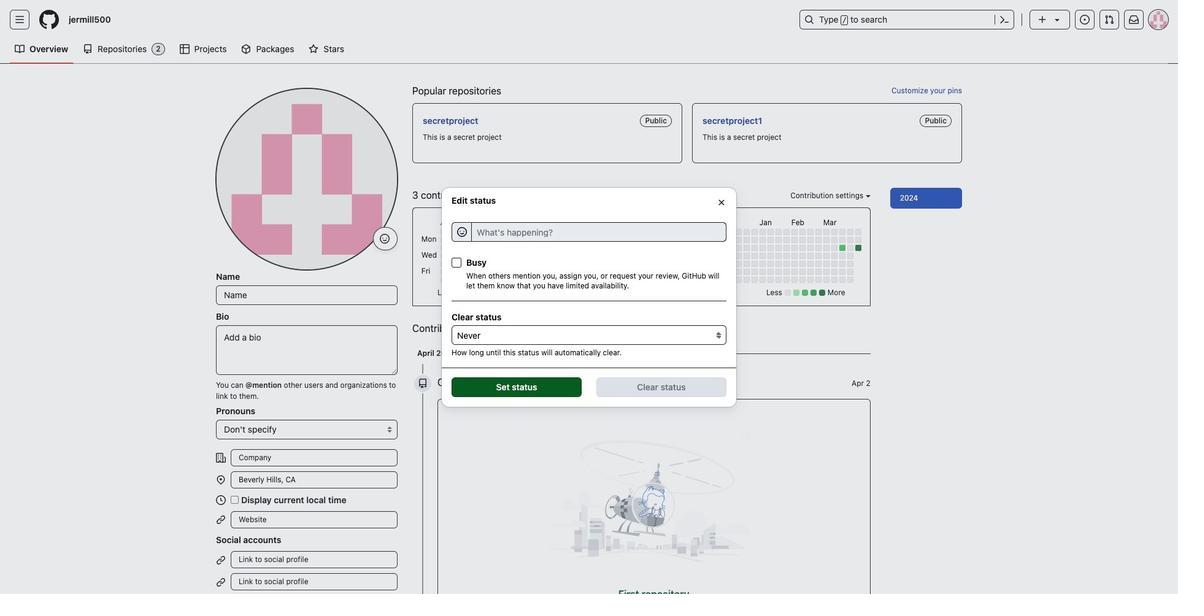Task type: vqa. For each thing, say whether or not it's contained in the screenshot.
list
no



Task type: locate. For each thing, give the bounding box(es) containing it.
close image
[[717, 197, 727, 207]]

smiley image
[[380, 234, 390, 244]]

repo image
[[418, 379, 428, 389]]

0 vertical spatial link to social profile text field
[[231, 551, 398, 568]]

Link to social profile text field
[[231, 551, 398, 568], [231, 573, 398, 590]]

None checkbox
[[452, 257, 462, 267], [231, 496, 239, 504], [452, 257, 462, 267], [231, 496, 239, 504]]

1 vertical spatial link to social profile text field
[[231, 573, 398, 590]]

1 link to social profile text field from the top
[[231, 551, 398, 568]]

social account image
[[216, 555, 226, 565]]

Name field
[[216, 285, 398, 305]]

What's happening? text field
[[471, 222, 727, 242]]

organization image
[[216, 453, 226, 463]]

clock image
[[216, 495, 226, 505]]

2 link to social profile text field from the top
[[231, 573, 398, 590]]

command palette image
[[1000, 15, 1010, 25]]

git pull request image
[[1105, 15, 1115, 25]]



Task type: describe. For each thing, give the bounding box(es) containing it.
smiley image
[[457, 227, 467, 237]]

notifications image
[[1129, 15, 1139, 25]]

location image
[[216, 475, 226, 485]]

link image
[[216, 515, 226, 525]]

plus image
[[1038, 15, 1048, 25]]

triangle down image
[[1053, 15, 1062, 25]]

link to social profile text field for social account image
[[231, 551, 398, 568]]

Website field
[[231, 511, 398, 528]]

social account image
[[216, 577, 226, 587]]

issue opened image
[[1080, 15, 1090, 25]]

homepage image
[[39, 10, 59, 29]]

Company field
[[231, 449, 398, 466]]

Location field
[[231, 471, 398, 489]]

link to social profile text field for social account icon
[[231, 573, 398, 590]]



